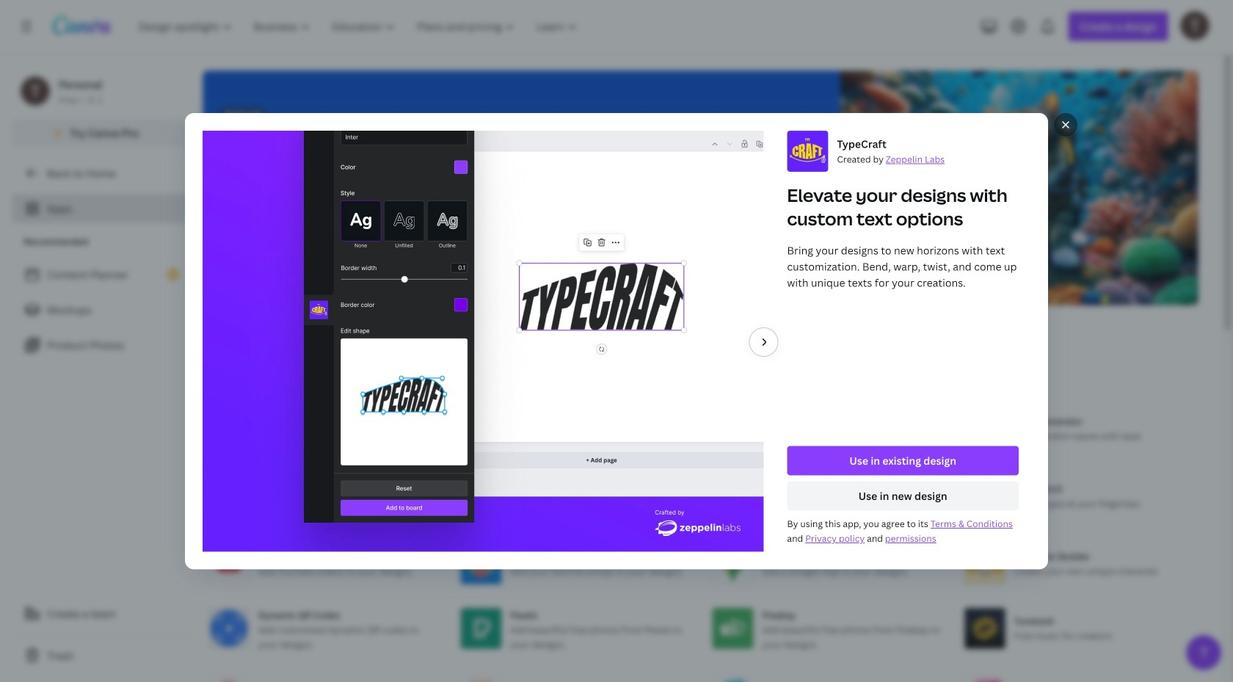 Task type: vqa. For each thing, say whether or not it's contained in the screenshot.
Side Panel tab list
no



Task type: describe. For each thing, give the bounding box(es) containing it.
an image with a cursor next to a text box containing the prompt "a cat going scuba diving" to generate an image. the generated image of a cat doing scuba diving is behind the text box. image
[[781, 71, 1199, 306]]

Input field to search for apps search field
[[232, 318, 458, 346]]



Task type: locate. For each thing, give the bounding box(es) containing it.
top level navigation element
[[129, 12, 590, 41]]

list
[[12, 260, 191, 360]]



